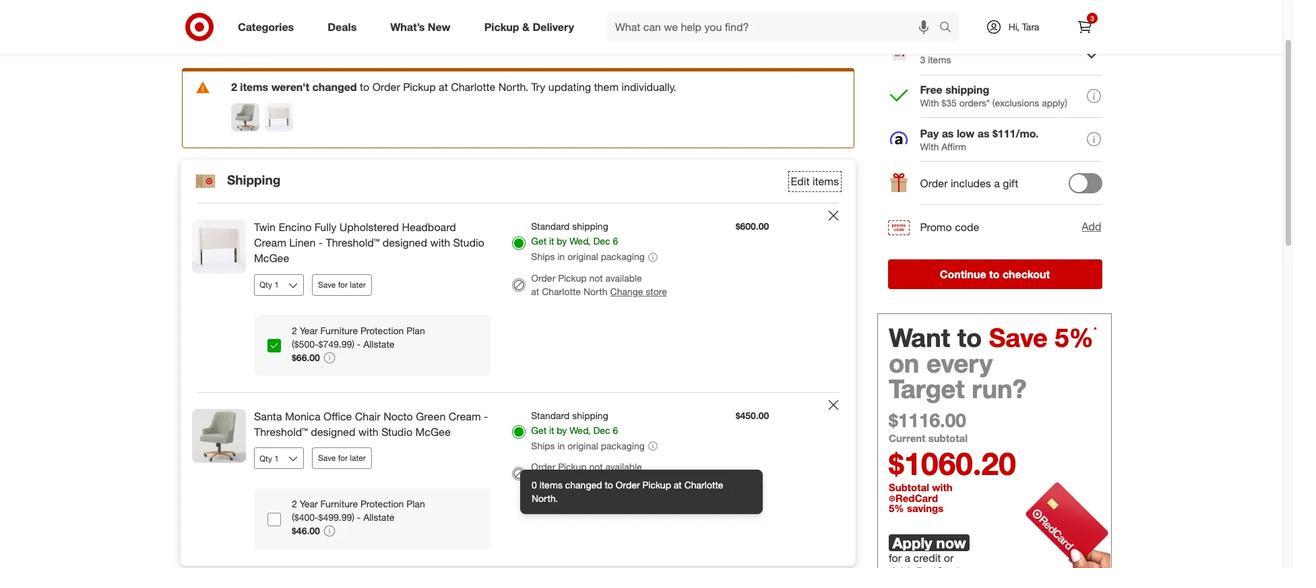 Task type: describe. For each thing, give the bounding box(es) containing it.
ships in original packaging for twin encino fully upholstered headboard cream linen - threshold™ designed with studio mcgee
[[532, 251, 648, 262]]

by for twin encino fully upholstered headboard cream linen - threshold™ designed with studio mcgee
[[557, 235, 567, 247]]

it for santa monica office chair nocto green cream - threshold™ designed with studio mcgee
[[549, 425, 555, 436]]

with for nocto
[[359, 425, 379, 439]]

furniture for fully
[[321, 325, 358, 336]]

cart
[[189, 1, 230, 26]]

designed for chair
[[311, 425, 356, 439]]

every
[[927, 348, 993, 379]]

twin encino fully upholstered headboard cream linen - threshold™ designed with studio mcgee
[[254, 221, 485, 265]]

$749.99)
[[319, 338, 355, 350]]

subtotal with
[[889, 481, 956, 494]]

shipping
[[227, 172, 281, 188]]

allstate for chair
[[364, 512, 395, 523]]

2 for santa
[[292, 499, 297, 510]]

0 vertical spatial a
[[995, 177, 1001, 190]]

them
[[594, 80, 619, 94]]

threshold™ for encino
[[326, 236, 380, 250]]

2 vertical spatial with
[[933, 481, 953, 494]]

apply now for a credit or
[[889, 534, 967, 565]]

low
[[958, 127, 975, 140]]

affirm image
[[889, 129, 910, 151]]

includes
[[952, 177, 992, 190]]

(exclusions
[[993, 97, 1040, 108]]

subtotal inside '$1116.00 current subtotal $1060.20'
[[929, 432, 968, 445]]

$1,116.00
[[189, 33, 245, 48]]

0 vertical spatial 5%
[[1055, 322, 1094, 353]]

0 items changed to order pickup at charlotte north.
[[532, 479, 724, 504]]

year for twin encino fully upholstered headboard cream linen - threshold™ designed with studio mcgee
[[300, 325, 318, 336]]

headboard
[[402, 221, 456, 234]]

search button
[[934, 12, 966, 44]]

2 as from the left
[[978, 127, 990, 140]]

change for santa monica office chair nocto green cream - threshold™ designed with studio mcgee
[[611, 475, 644, 486]]

for inside apply now for a credit or
[[889, 551, 902, 565]]

nocto
[[384, 410, 413, 423]]

promo
[[921, 220, 953, 234]]

$450.00
[[736, 410, 770, 421]]

3 link
[[1071, 12, 1100, 42]]

checkout
[[1003, 267, 1051, 281]]

twin
[[254, 221, 276, 234]]

what's
[[391, 20, 425, 33]]

in for twin encino fully upholstered headboard cream linen - threshold™ designed with studio mcgee
[[558, 251, 565, 262]]

promo code
[[921, 220, 980, 234]]

items for edit
[[813, 174, 839, 188]]

on every target run?
[[889, 348, 1027, 404]]

packaging for santa monica office chair nocto green cream - threshold™ designed with studio mcgee
[[601, 440, 645, 451]]

studio for headboard
[[453, 236, 485, 250]]

pay
[[921, 127, 940, 140]]

delivery
[[533, 20, 574, 33]]

continue to checkout
[[941, 267, 1051, 281]]

threshold™ for monica
[[254, 425, 308, 439]]

0 vertical spatial 2
[[231, 80, 237, 94]]

continue
[[941, 267, 987, 281]]

redcard
[[896, 492, 939, 505]]

upholstered
[[340, 221, 399, 234]]

$66.00
[[292, 352, 320, 363]]

santa monica office chair nocto green cream - threshold™ designed with studio mcgee link
[[254, 409, 491, 440]]

linen
[[289, 236, 316, 250]]

- for linen
[[319, 236, 323, 250]]

twin encino fully upholstered headboard cream linen - threshold™ designed with studio mcgee link
[[254, 220, 491, 266]]

run?
[[972, 373, 1027, 404]]

cream inside santa monica office chair nocto green cream - threshold™ designed with studio mcgee
[[449, 410, 481, 423]]

santa monica office chair nocto green cream - threshold&#8482; designed with studio mcgee image
[[231, 103, 260, 132]]

2 year furniture protection plan ($500-$749.99) - allstate
[[292, 325, 425, 350]]

0 vertical spatial subtotal
[[248, 33, 298, 48]]

tara
[[1023, 21, 1040, 32]]

a inside apply now for a credit or
[[905, 551, 911, 565]]

with for headboard
[[430, 236, 450, 250]]

designed for upholstered
[[383, 236, 427, 250]]

save for later for fully
[[318, 280, 366, 290]]

shipping for santa monica office chair nocto green cream - threshold™ designed with studio mcgee
[[573, 410, 609, 421]]

$46.00
[[292, 525, 320, 537]]

apply now button
[[889, 534, 970, 552]]

get for twin encino fully upholstered headboard cream linen - threshold™ designed with studio mcgee
[[532, 235, 547, 247]]

new
[[428, 20, 451, 33]]

edit items
[[791, 174, 839, 188]]

office
[[324, 410, 352, 423]]

order includes a gift
[[921, 177, 1019, 190]]

subtotal
[[889, 481, 930, 494]]

edit items button
[[791, 174, 839, 189]]

later for chair
[[350, 453, 366, 463]]

ships in original packaging for santa monica office chair nocto green cream - threshold™ designed with studio mcgee
[[532, 440, 648, 451]]

packaging for twin encino fully upholstered headboard cream linen - threshold™ designed with studio mcgee
[[601, 251, 645, 262]]

0 vertical spatial north.
[[499, 80, 529, 94]]

$1060.20
[[889, 445, 1017, 483]]

by for santa monica office chair nocto green cream - threshold™ designed with studio mcgee
[[557, 425, 567, 436]]

credit
[[914, 551, 941, 565]]

shipping inside "free shipping with $35 orders* (exclusions apply)"
[[946, 83, 990, 96]]

to inside 0 items changed to order pickup at charlotte north.
[[605, 479, 613, 491]]

items for 3
[[929, 54, 952, 65]]

change for twin encino fully upholstered headboard cream linen - threshold™ designed with studio mcgee
[[611, 286, 644, 297]]

- for $499.99)
[[357, 512, 361, 523]]

savings
[[907, 503, 944, 515]]

not for santa monica office chair nocto green cream - threshold™ designed with studio mcgee
[[590, 461, 603, 473]]

$1116.00
[[889, 408, 967, 432]]

pickup & delivery
[[485, 20, 574, 33]]

cream inside twin encino fully upholstered headboard cream linen - threshold™ designed with studio mcgee
[[254, 236, 286, 250]]

5% savings
[[889, 503, 944, 515]]

$111/mo.
[[993, 127, 1040, 140]]

santa monica office chair nocto green cream - threshold™ designed with studio mcgee
[[254, 410, 488, 439]]

studio for nocto
[[382, 425, 413, 439]]

ships for santa monica office chair nocto green cream - threshold™ designed with studio mcgee
[[532, 440, 555, 451]]

green
[[416, 410, 446, 423]]

store for santa monica office chair nocto green cream - threshold™ designed with studio mcgee
[[646, 475, 667, 486]]

orders*
[[960, 97, 991, 108]]

pickup inside pickup & delivery link
[[485, 20, 520, 33]]

available for twin encino fully upholstered headboard cream linen - threshold™ designed with studio mcgee
[[606, 272, 642, 284]]

twin encino fully upholstered headboard cream linen - threshold&#8482; designed with studio mcgee image
[[192, 220, 246, 274]]

$600.00
[[736, 221, 770, 232]]

code
[[956, 220, 980, 234]]

target
[[889, 373, 965, 404]]

want
[[889, 322, 951, 353]]

3 for 3 items
[[921, 54, 926, 65]]

chair
[[355, 410, 381, 423]]

pickup & delivery link
[[473, 12, 591, 42]]

north for twin encino fully upholstered headboard cream linen - threshold™ designed with studio mcgee
[[584, 286, 608, 297]]

service plan checkbox for santa monica office chair nocto green cream - threshold™ designed with studio mcgee
[[268, 513, 281, 526]]

deals
[[328, 20, 357, 33]]

continue to checkout button
[[889, 259, 1103, 289]]

charlotte inside 0 items changed to order pickup at charlotte north.
[[685, 479, 724, 491]]

gift
[[1004, 177, 1019, 190]]

standard for santa monica office chair nocto green cream - threshold™ designed with studio mcgee
[[532, 410, 570, 421]]

on
[[889, 348, 920, 379]]

add button
[[1082, 219, 1103, 235]]

2 items weren't changed to order pickup at charlotte north. try updating them individually.
[[231, 80, 677, 94]]

search
[[934, 21, 966, 35]]

what's new
[[391, 20, 451, 33]]

with inside "free shipping with $35 orders* (exclusions apply)"
[[921, 97, 940, 108]]

protection for upholstered
[[361, 325, 404, 336]]

fully
[[315, 221, 337, 234]]

monica
[[285, 410, 321, 423]]

affirm image
[[890, 131, 908, 144]]

3 items
[[921, 54, 952, 65]]



Task type: vqa. For each thing, say whether or not it's contained in the screenshot.
$450.00
yes



Task type: locate. For each thing, give the bounding box(es) containing it.
2 for twin
[[292, 325, 297, 336]]

for down twin encino fully upholstered headboard cream linen - threshold™ designed with studio mcgee at the top of the page
[[338, 280, 348, 290]]

encino
[[279, 221, 312, 234]]

want to save 5% *
[[889, 322, 1098, 353]]

not available radio for santa monica office chair nocto green cream - threshold™ designed with studio mcgee
[[513, 467, 526, 481]]

2 plan from the top
[[407, 499, 425, 510]]

1 vertical spatial north.
[[532, 493, 558, 504]]

save for santa monica office chair nocto green cream - threshold™ designed with studio mcgee
[[318, 453, 336, 463]]

protection inside 2 year furniture protection plan ($500-$749.99) - allstate
[[361, 325, 404, 336]]

save down fully
[[318, 280, 336, 290]]

1 vertical spatial mcgee
[[416, 425, 451, 439]]

with down chair
[[359, 425, 379, 439]]

0 vertical spatial ships
[[532, 251, 555, 262]]

later
[[350, 280, 366, 290], [350, 453, 366, 463]]

1 ships from the top
[[532, 251, 555, 262]]

1 change store button from the top
[[611, 285, 667, 299]]

2 packaging from the top
[[601, 440, 645, 451]]

2 change store button from the top
[[611, 474, 667, 488]]

1 vertical spatial not available radio
[[513, 467, 526, 481]]

plan
[[407, 325, 425, 336], [407, 499, 425, 510]]

1 in from the top
[[558, 251, 565, 262]]

0 vertical spatial change store button
[[611, 285, 667, 299]]

items for 0
[[540, 479, 563, 491]]

1 order pickup not available at charlotte north change store from the top
[[532, 272, 667, 297]]

1 vertical spatial 3
[[921, 54, 926, 65]]

3 items button
[[889, 32, 1103, 75]]

2 store from the top
[[646, 475, 667, 486]]

- inside santa monica office chair nocto green cream - threshold™ designed with studio mcgee
[[484, 410, 488, 423]]

hi, tara
[[1009, 21, 1040, 32]]

2 up ($400-
[[292, 499, 297, 510]]

1 as from the left
[[943, 127, 955, 140]]

0 vertical spatial cart item ready to fulfill group
[[181, 204, 856, 392]]

1 save for later from the top
[[318, 280, 366, 290]]

allstate right $499.99)
[[364, 512, 395, 523]]

1 vertical spatial allstate
[[364, 512, 395, 523]]

apply
[[893, 534, 933, 552]]

items for 2
[[240, 80, 268, 94]]

1 save for later button from the top
[[312, 274, 372, 296]]

2 not available radio from the top
[[513, 467, 526, 481]]

0 vertical spatial original
[[568, 251, 599, 262]]

changed right 0
[[566, 479, 602, 491]]

Service plan checkbox
[[268, 339, 281, 353], [268, 513, 281, 526]]

as right 'low' in the right of the page
[[978, 127, 990, 140]]

($500-
[[292, 338, 319, 350]]

1 get from the top
[[532, 235, 547, 247]]

1 vertical spatial for
[[338, 453, 348, 463]]

shipping for twin encino fully upholstered headboard cream linen - threshold™ designed with studio mcgee
[[573, 221, 609, 232]]

not
[[590, 272, 603, 284], [590, 461, 603, 473]]

0 vertical spatial packaging
[[601, 251, 645, 262]]

0 horizontal spatial a
[[905, 551, 911, 565]]

save for later button down office
[[312, 448, 372, 470]]

santa
[[254, 410, 282, 423]]

6
[[613, 235, 618, 247], [613, 425, 618, 436]]

cream down twin
[[254, 236, 286, 250]]

standard for twin encino fully upholstered headboard cream linen - threshold™ designed with studio mcgee
[[532, 221, 570, 232]]

furniture
[[321, 325, 358, 336], [321, 499, 358, 510]]

2 order pickup not available at charlotte north change store from the top
[[532, 461, 667, 486]]

updating
[[549, 80, 591, 94]]

1 horizontal spatial mcgee
[[416, 425, 451, 439]]

year for santa monica office chair nocto green cream - threshold™ designed with studio mcgee
[[300, 499, 318, 510]]

with inside santa monica office chair nocto green cream - threshold™ designed with studio mcgee
[[359, 425, 379, 439]]

studio down headboard
[[453, 236, 485, 250]]

allstate for upholstered
[[364, 338, 395, 350]]

change store button for santa monica office chair nocto green cream - threshold™ designed with studio mcgee
[[611, 474, 667, 488]]

for down office
[[338, 453, 348, 463]]

1 horizontal spatial threshold™
[[326, 236, 380, 250]]

0 vertical spatial order pickup not available at charlotte north change store
[[532, 272, 667, 297]]

affirm
[[942, 141, 967, 152]]

2 up ($500- on the left bottom of page
[[292, 325, 297, 336]]

service plan checkbox left ($400-
[[268, 513, 281, 526]]

2 by from the top
[[557, 425, 567, 436]]

0 horizontal spatial subtotal
[[248, 33, 298, 48]]

items right 0
[[540, 479, 563, 491]]

get for santa monica office chair nocto green cream - threshold™ designed with studio mcgee
[[532, 425, 547, 436]]

items
[[929, 54, 952, 65], [240, 80, 268, 94], [813, 174, 839, 188], [540, 479, 563, 491]]

1 vertical spatial furniture
[[321, 499, 358, 510]]

pay as low as $111/mo. with affirm
[[921, 127, 1040, 152]]

allstate
[[364, 338, 395, 350], [364, 512, 395, 523]]

north. inside 0 items changed to order pickup at charlotte north.
[[532, 493, 558, 504]]

year up ($500- on the left bottom of page
[[300, 325, 318, 336]]

2 year from the top
[[300, 499, 318, 510]]

1 vertical spatial cart item ready to fulfill group
[[181, 393, 856, 566]]

later for upholstered
[[350, 280, 366, 290]]

furniture inside 2 year furniture protection plan ($400-$499.99) - allstate
[[321, 499, 358, 510]]

not available radio
[[513, 278, 526, 292], [513, 467, 526, 481]]

save for later button for office
[[312, 448, 372, 470]]

with down free
[[921, 97, 940, 108]]

1 vertical spatial save
[[990, 322, 1048, 353]]

twin encino fully upholstered headboard cream linen - threshold&#8482; designed with studio mcgee image
[[265, 103, 293, 132]]

1 6 from the top
[[613, 235, 618, 247]]

2 get from the top
[[532, 425, 547, 436]]

2 vertical spatial 2
[[292, 499, 297, 510]]

1 store from the top
[[646, 286, 667, 297]]

cart item ready to fulfill group
[[181, 204, 856, 392], [181, 393, 856, 566]]

dec for twin encino fully upholstered headboard cream linen - threshold™ designed with studio mcgee
[[594, 235, 611, 247]]

1 vertical spatial later
[[350, 453, 366, 463]]

- down fully
[[319, 236, 323, 250]]

1 standard shipping get it by wed, dec 6 from the top
[[532, 221, 618, 247]]

free
[[921, 83, 943, 96]]

dec for santa monica office chair nocto green cream - threshold™ designed with studio mcgee
[[594, 425, 611, 436]]

cart item ready to fulfill group containing santa monica office chair nocto green cream - threshold™ designed with studio mcgee
[[181, 393, 856, 566]]

order summary
[[889, 7, 1004, 26]]

$1,116.00 subtotal
[[189, 33, 298, 48]]

at inside 0 items changed to order pickup at charlotte north.
[[674, 479, 682, 491]]

designed inside santa monica office chair nocto green cream - threshold™ designed with studio mcgee
[[311, 425, 356, 439]]

order pickup not available at charlotte north change store for twin encino fully upholstered headboard cream linen - threshold™ designed with studio mcgee
[[532, 272, 667, 297]]

subtotal right current
[[929, 432, 968, 445]]

later down santa monica office chair nocto green cream - threshold™ designed with studio mcgee
[[350, 453, 366, 463]]

1 vertical spatial shipping
[[573, 221, 609, 232]]

order pickup not available at charlotte north change store for santa monica office chair nocto green cream - threshold™ designed with studio mcgee
[[532, 461, 667, 486]]

1 vertical spatial order pickup not available at charlotte north change store
[[532, 461, 667, 486]]

0 horizontal spatial 3
[[921, 54, 926, 65]]

2 dec from the top
[[594, 425, 611, 436]]

designed down office
[[311, 425, 356, 439]]

1 vertical spatial a
[[905, 551, 911, 565]]

edit
[[791, 174, 810, 188]]

6 for twin encino fully upholstered headboard cream linen - threshold™ designed with studio mcgee
[[613, 235, 618, 247]]

save for twin encino fully upholstered headboard cream linen - threshold™ designed with studio mcgee
[[318, 280, 336, 290]]

0 horizontal spatial studio
[[382, 425, 413, 439]]

studio inside santa monica office chair nocto green cream - threshold™ designed with studio mcgee
[[382, 425, 413, 439]]

0 horizontal spatial designed
[[311, 425, 356, 439]]

with down headboard
[[430, 236, 450, 250]]

designed
[[383, 236, 427, 250], [311, 425, 356, 439]]

0 vertical spatial with
[[430, 236, 450, 250]]

standard shipping get it by wed, dec 6 for twin encino fully upholstered headboard cream linen - threshold™ designed with studio mcgee
[[532, 221, 618, 247]]

1 furniture from the top
[[321, 325, 358, 336]]

1 horizontal spatial subtotal
[[929, 432, 968, 445]]

2 year furniture protection plan ($400-$499.99) - allstate
[[292, 499, 425, 523]]

0 vertical spatial available
[[606, 272, 642, 284]]

0 vertical spatial year
[[300, 325, 318, 336]]

what's new link
[[379, 12, 468, 42]]

1 not available radio from the top
[[513, 278, 526, 292]]

- for $749.99)
[[357, 338, 361, 350]]

cart item ready to fulfill group containing twin encino fully upholstered headboard cream linen - threshold™ designed with studio mcgee
[[181, 204, 856, 392]]

apply)
[[1043, 97, 1068, 108]]

1 vertical spatial with
[[359, 425, 379, 439]]

threshold™ inside twin encino fully upholstered headboard cream linen - threshold™ designed with studio mcgee
[[326, 236, 380, 250]]

for for office
[[338, 453, 348, 463]]

mcgee down twin
[[254, 251, 289, 265]]

with
[[430, 236, 450, 250], [359, 425, 379, 439], [933, 481, 953, 494]]

1 change from the top
[[611, 286, 644, 297]]

1 vertical spatial year
[[300, 499, 318, 510]]

1 vertical spatial save for later
[[318, 453, 366, 463]]

1 standard from the top
[[532, 221, 570, 232]]

save for later button
[[312, 274, 372, 296], [312, 448, 372, 470]]

add
[[1083, 220, 1102, 233]]

categories link
[[227, 12, 311, 42]]

1 with from the top
[[921, 97, 940, 108]]

1 cart item ready to fulfill group from the top
[[181, 204, 856, 392]]

0 vertical spatial designed
[[383, 236, 427, 250]]

- for cream
[[484, 410, 488, 423]]

1 vertical spatial wed,
[[570, 425, 591, 436]]

threshold™ down santa in the bottom left of the page
[[254, 425, 308, 439]]

0 vertical spatial studio
[[453, 236, 485, 250]]

3 right tara
[[1091, 14, 1095, 22]]

with up savings
[[933, 481, 953, 494]]

1 vertical spatial north
[[584, 475, 608, 486]]

0 vertical spatial store
[[646, 286, 667, 297]]

None radio
[[513, 236, 526, 250], [513, 425, 526, 439], [513, 236, 526, 250], [513, 425, 526, 439]]

2 wed, from the top
[[570, 425, 591, 436]]

2 protection from the top
[[361, 499, 404, 510]]

a left credit
[[905, 551, 911, 565]]

2
[[231, 80, 237, 94], [292, 325, 297, 336], [292, 499, 297, 510]]

mcgee
[[254, 251, 289, 265], [416, 425, 451, 439]]

save for later button for fully
[[312, 274, 372, 296]]

by
[[557, 235, 567, 247], [557, 425, 567, 436]]

1 packaging from the top
[[601, 251, 645, 262]]

1 vertical spatial threshold™
[[254, 425, 308, 439]]

pickup inside 0 items changed to order pickup at charlotte north.
[[643, 479, 671, 491]]

*
[[1094, 325, 1098, 335]]

year
[[300, 325, 318, 336], [300, 499, 318, 510]]

2 original from the top
[[568, 440, 599, 451]]

studio inside twin encino fully upholstered headboard cream linen - threshold™ designed with studio mcgee
[[453, 236, 485, 250]]

store for twin encino fully upholstered headboard cream linen - threshold™ designed with studio mcgee
[[646, 286, 667, 297]]

deals link
[[316, 12, 374, 42]]

2 change from the top
[[611, 475, 644, 486]]

0 horizontal spatial 5%
[[889, 503, 905, 515]]

0 vertical spatial ships in original packaging
[[532, 251, 648, 262]]

furniture for office
[[321, 499, 358, 510]]

1 vertical spatial protection
[[361, 499, 404, 510]]

0 vertical spatial dec
[[594, 235, 611, 247]]

cream
[[254, 236, 286, 250], [449, 410, 481, 423]]

0 horizontal spatial north.
[[499, 80, 529, 94]]

1 vertical spatial ships
[[532, 440, 555, 451]]

at
[[439, 80, 448, 94], [532, 286, 540, 297], [532, 475, 540, 486], [674, 479, 682, 491]]

for
[[338, 280, 348, 290], [338, 453, 348, 463], [889, 551, 902, 565]]

save for later down twin encino fully upholstered headboard cream linen - threshold™ designed with studio mcgee at the top of the page
[[318, 280, 366, 290]]

north for santa monica office chair nocto green cream - threshold™ designed with studio mcgee
[[584, 475, 608, 486]]

$499.99)
[[319, 512, 355, 523]]

2 it from the top
[[549, 425, 555, 436]]

for for fully
[[338, 280, 348, 290]]

designed inside twin encino fully upholstered headboard cream linen - threshold™ designed with studio mcgee
[[383, 236, 427, 250]]

mcgee inside twin encino fully upholstered headboard cream linen - threshold™ designed with studio mcgee
[[254, 251, 289, 265]]

save up run?
[[990, 322, 1048, 353]]

try
[[532, 80, 546, 94]]

0
[[532, 479, 537, 491]]

2 not from the top
[[590, 461, 603, 473]]

standard shipping get it by wed, dec 6
[[532, 221, 618, 247], [532, 410, 618, 436]]

1 vertical spatial 6
[[613, 425, 618, 436]]

1 vertical spatial 2
[[292, 325, 297, 336]]

plan for nocto
[[407, 499, 425, 510]]

1 vertical spatial packaging
[[601, 440, 645, 451]]

1 vertical spatial subtotal
[[929, 432, 968, 445]]

cream right green
[[449, 410, 481, 423]]

1 by from the top
[[557, 235, 567, 247]]

individually.
[[622, 80, 677, 94]]

2 service plan checkbox from the top
[[268, 513, 281, 526]]

1 protection from the top
[[361, 325, 404, 336]]

0 vertical spatial wed,
[[570, 235, 591, 247]]

2 allstate from the top
[[364, 512, 395, 523]]

to inside "button"
[[990, 267, 1001, 281]]

save for later down office
[[318, 453, 366, 463]]

0 vertical spatial service plan checkbox
[[268, 339, 281, 353]]

2 standard shipping get it by wed, dec 6 from the top
[[532, 410, 618, 436]]

1 vertical spatial store
[[646, 475, 667, 486]]

2 in from the top
[[558, 440, 565, 451]]

weren't
[[271, 80, 310, 94]]

summary
[[935, 7, 1004, 26]]

2 vertical spatial shipping
[[573, 410, 609, 421]]

0 vertical spatial changed
[[313, 80, 357, 94]]

santa monica office chair nocto green cream - threshold&#8482; designed with studio mcgee image
[[192, 409, 246, 463]]

1 horizontal spatial as
[[978, 127, 990, 140]]

0 vertical spatial protection
[[361, 325, 404, 336]]

1 vertical spatial change store button
[[611, 474, 667, 488]]

1 vertical spatial available
[[606, 461, 642, 473]]

- inside 2 year furniture protection plan ($500-$749.99) - allstate
[[357, 338, 361, 350]]

allstate inside 2 year furniture protection plan ($500-$749.99) - allstate
[[364, 338, 395, 350]]

current
[[889, 432, 926, 445]]

1 wed, from the top
[[570, 235, 591, 247]]

2 with from the top
[[921, 141, 940, 152]]

0 vertical spatial threshold™
[[326, 236, 380, 250]]

mcgee for cream
[[254, 251, 289, 265]]

5%
[[1055, 322, 1094, 353], [889, 503, 905, 515]]

&
[[523, 20, 530, 33]]

1 vertical spatial 5%
[[889, 503, 905, 515]]

north. down 0
[[532, 493, 558, 504]]

it for twin encino fully upholstered headboard cream linen - threshold™ designed with studio mcgee
[[549, 235, 555, 247]]

save for later button down twin encino fully upholstered headboard cream linen - threshold™ designed with studio mcgee at the top of the page
[[312, 274, 372, 296]]

items right edit
[[813, 174, 839, 188]]

to
[[360, 80, 370, 94], [990, 267, 1001, 281], [958, 322, 982, 353], [605, 479, 613, 491]]

1 allstate from the top
[[364, 338, 395, 350]]

standard shipping get it by wed, dec 6 for santa monica office chair nocto green cream - threshold™ designed with studio mcgee
[[532, 410, 618, 436]]

2 north from the top
[[584, 475, 608, 486]]

with inside twin encino fully upholstered headboard cream linen - threshold™ designed with studio mcgee
[[430, 236, 450, 250]]

($400-
[[292, 512, 319, 523]]

1 vertical spatial standard
[[532, 410, 570, 421]]

0 horizontal spatial threshold™
[[254, 425, 308, 439]]

0 vertical spatial by
[[557, 235, 567, 247]]

later down twin encino fully upholstered headboard cream linen - threshold™ designed with studio mcgee at the top of the page
[[350, 280, 366, 290]]

available for santa monica office chair nocto green cream - threshold™ designed with studio mcgee
[[606, 461, 642, 473]]

save for later for office
[[318, 453, 366, 463]]

1 horizontal spatial cream
[[449, 410, 481, 423]]

charlotte
[[451, 80, 496, 94], [542, 286, 581, 297], [542, 475, 581, 486], [685, 479, 724, 491]]

protection for chair
[[361, 499, 404, 510]]

change
[[611, 286, 644, 297], [611, 475, 644, 486]]

0 vertical spatial save
[[318, 280, 336, 290]]

1 later from the top
[[350, 280, 366, 290]]

2 standard from the top
[[532, 410, 570, 421]]

0 horizontal spatial with
[[359, 425, 379, 439]]

now
[[937, 534, 967, 552]]

2 ships from the top
[[532, 440, 555, 451]]

designed down headboard
[[383, 236, 427, 250]]

2 save for later button from the top
[[312, 448, 372, 470]]

studio down "nocto"
[[382, 425, 413, 439]]

wed, for santa monica office chair nocto green cream - threshold™ designed with studio mcgee
[[570, 425, 591, 436]]

0 vertical spatial not
[[590, 272, 603, 284]]

order inside 0 items changed to order pickup at charlotte north.
[[616, 479, 640, 491]]

wed,
[[570, 235, 591, 247], [570, 425, 591, 436]]

with inside "pay as low as $111/mo. with affirm"
[[921, 141, 940, 152]]

2 inside 2 year furniture protection plan ($400-$499.99) - allstate
[[292, 499, 297, 510]]

0 horizontal spatial changed
[[313, 80, 357, 94]]

or
[[944, 551, 954, 565]]

plan inside 2 year furniture protection plan ($400-$499.99) - allstate
[[407, 499, 425, 510]]

0 vertical spatial for
[[338, 280, 348, 290]]

year inside 2 year furniture protection plan ($400-$499.99) - allstate
[[300, 499, 318, 510]]

3 inside dropdown button
[[921, 54, 926, 65]]

with down pay
[[921, 141, 940, 152]]

2 cart item ready to fulfill group from the top
[[181, 393, 856, 566]]

What can we help you find? suggestions appear below search field
[[608, 12, 943, 42]]

2 inside 2 year furniture protection plan ($500-$749.99) - allstate
[[292, 325, 297, 336]]

for left credit
[[889, 551, 902, 565]]

protection
[[361, 325, 404, 336], [361, 499, 404, 510]]

items inside 0 items changed to order pickup at charlotte north.
[[540, 479, 563, 491]]

1 dec from the top
[[594, 235, 611, 247]]

2 available from the top
[[606, 461, 642, 473]]

3 up free
[[921, 54, 926, 65]]

plan for headboard
[[407, 325, 425, 336]]

- inside twin encino fully upholstered headboard cream linen - threshold™ designed with studio mcgee
[[319, 236, 323, 250]]

a left gift
[[995, 177, 1001, 190]]

furniture inside 2 year furniture protection plan ($500-$749.99) - allstate
[[321, 325, 358, 336]]

not for twin encino fully upholstered headboard cream linen - threshold™ designed with studio mcgee
[[590, 272, 603, 284]]

allstate right the $749.99)
[[364, 338, 395, 350]]

0 vertical spatial save for later
[[318, 280, 366, 290]]

2 horizontal spatial with
[[933, 481, 953, 494]]

original for twin encino fully upholstered headboard cream linen - threshold™ designed with studio mcgee
[[568, 251, 599, 262]]

1 not from the top
[[590, 272, 603, 284]]

1 vertical spatial cream
[[449, 410, 481, 423]]

1 vertical spatial dec
[[594, 425, 611, 436]]

1 plan from the top
[[407, 325, 425, 336]]

2 6 from the top
[[613, 425, 618, 436]]

1 vertical spatial ships in original packaging
[[532, 440, 648, 451]]

1 service plan checkbox from the top
[[268, 339, 281, 353]]

1 vertical spatial get
[[532, 425, 547, 436]]

0 vertical spatial north
[[584, 286, 608, 297]]

not available radio for twin encino fully upholstered headboard cream linen - threshold™ designed with studio mcgee
[[513, 278, 526, 292]]

1 north from the top
[[584, 286, 608, 297]]

1 vertical spatial save for later button
[[312, 448, 372, 470]]

- right green
[[484, 410, 488, 423]]

1 vertical spatial standard shipping get it by wed, dec 6
[[532, 410, 618, 436]]

2 vertical spatial for
[[889, 551, 902, 565]]

store
[[646, 286, 667, 297], [646, 475, 667, 486]]

0 vertical spatial standard
[[532, 221, 570, 232]]

mcgee inside santa monica office chair nocto green cream - threshold™ designed with studio mcgee
[[416, 425, 451, 439]]

1 vertical spatial designed
[[311, 425, 356, 439]]

2 furniture from the top
[[321, 499, 358, 510]]

furniture up the $749.99)
[[321, 325, 358, 336]]

0 vertical spatial not available radio
[[513, 278, 526, 292]]

items inside dropdown button
[[929, 54, 952, 65]]

1 vertical spatial by
[[557, 425, 567, 436]]

- inside 2 year furniture protection plan ($400-$499.99) - allstate
[[357, 512, 361, 523]]

1 original from the top
[[568, 251, 599, 262]]

1 ships in original packaging from the top
[[532, 251, 648, 262]]

6 for santa monica office chair nocto green cream - threshold™ designed with studio mcgee
[[613, 425, 618, 436]]

1 vertical spatial studio
[[382, 425, 413, 439]]

1 vertical spatial it
[[549, 425, 555, 436]]

1 vertical spatial change
[[611, 475, 644, 486]]

3 for 3
[[1091, 14, 1095, 22]]

ships in original packaging
[[532, 251, 648, 262], [532, 440, 648, 451]]

0 vertical spatial 6
[[613, 235, 618, 247]]

change store button
[[611, 285, 667, 299], [611, 474, 667, 488]]

order pickup not available at charlotte north change store
[[532, 272, 667, 297], [532, 461, 667, 486]]

mcgee down green
[[416, 425, 451, 439]]

0 vertical spatial change
[[611, 286, 644, 297]]

save down office
[[318, 453, 336, 463]]

packaging
[[601, 251, 645, 262], [601, 440, 645, 451]]

1 it from the top
[[549, 235, 555, 247]]

service plan checkbox for twin encino fully upholstered headboard cream linen - threshold™ designed with studio mcgee
[[268, 339, 281, 353]]

0 vertical spatial save for later button
[[312, 274, 372, 296]]

- right the $749.99)
[[357, 338, 361, 350]]

1 year from the top
[[300, 325, 318, 336]]

original for santa monica office chair nocto green cream - threshold™ designed with studio mcgee
[[568, 440, 599, 451]]

service plan checkbox left ($500- on the left bottom of page
[[268, 339, 281, 353]]

change store button for twin encino fully upholstered headboard cream linen - threshold™ designed with studio mcgee
[[611, 285, 667, 299]]

2 ships in original packaging from the top
[[532, 440, 648, 451]]

year inside 2 year furniture protection plan ($500-$749.99) - allstate
[[300, 325, 318, 336]]

- right $499.99)
[[357, 512, 361, 523]]

furniture up $499.99)
[[321, 499, 358, 510]]

2 vertical spatial save
[[318, 453, 336, 463]]

threshold™ down upholstered
[[326, 236, 380, 250]]

1 available from the top
[[606, 272, 642, 284]]

0 vertical spatial mcgee
[[254, 251, 289, 265]]

subtotal up weren't
[[248, 33, 298, 48]]

0 vertical spatial plan
[[407, 325, 425, 336]]

wed, for twin encino fully upholstered headboard cream linen - threshold™ designed with studio mcgee
[[570, 235, 591, 247]]

ships for twin encino fully upholstered headboard cream linen - threshold™ designed with studio mcgee
[[532, 251, 555, 262]]

original
[[568, 251, 599, 262], [568, 440, 599, 451]]

categories
[[238, 20, 294, 33]]

items up free
[[929, 54, 952, 65]]

in for santa monica office chair nocto green cream - threshold™ designed with studio mcgee
[[558, 440, 565, 451]]

it
[[549, 235, 555, 247], [549, 425, 555, 436]]

3
[[1091, 14, 1095, 22], [921, 54, 926, 65]]

free shipping with $35 orders* (exclusions apply)
[[921, 83, 1068, 108]]

changed right weren't
[[313, 80, 357, 94]]

north. left try
[[499, 80, 529, 94]]

0 horizontal spatial as
[[943, 127, 955, 140]]

2 save for later from the top
[[318, 453, 366, 463]]

plan inside 2 year furniture protection plan ($500-$749.99) - allstate
[[407, 325, 425, 336]]

items up santa monica office chair nocto green cream - threshold&#8482; designed with studio mcgee icon
[[240, 80, 268, 94]]

2 up santa monica office chair nocto green cream - threshold&#8482; designed with studio mcgee icon
[[231, 80, 237, 94]]

threshold™ inside santa monica office chair nocto green cream - threshold™ designed with studio mcgee
[[254, 425, 308, 439]]

changed inside 0 items changed to order pickup at charlotte north.
[[566, 479, 602, 491]]

2 later from the top
[[350, 453, 366, 463]]

1 vertical spatial with
[[921, 141, 940, 152]]

as up affirm
[[943, 127, 955, 140]]

0 vertical spatial shipping
[[946, 83, 990, 96]]

items inside dropdown button
[[813, 174, 839, 188]]

protection inside 2 year furniture protection plan ($400-$499.99) - allstate
[[361, 499, 404, 510]]

save for later
[[318, 280, 366, 290], [318, 453, 366, 463]]

year up ($400-
[[300, 499, 318, 510]]

mcgee for green
[[416, 425, 451, 439]]

allstate inside 2 year furniture protection plan ($400-$499.99) - allstate
[[364, 512, 395, 523]]



